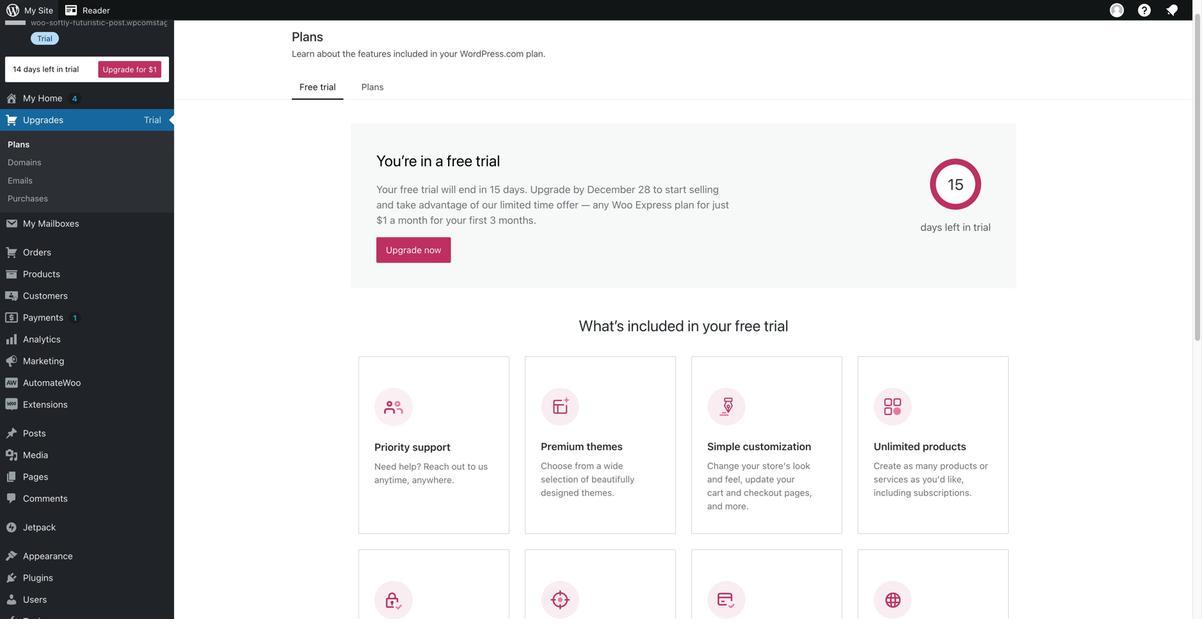 Task type: describe. For each thing, give the bounding box(es) containing it.
1 horizontal spatial 15
[[948, 175, 964, 193]]

payments
[[23, 312, 63, 323]]

upgrade for $1 button
[[98, 61, 161, 78]]

0 vertical spatial products
[[923, 441, 967, 453]]

1 vertical spatial for
[[431, 214, 443, 226]]

simple customization image
[[708, 388, 746, 426]]

security & performance image
[[375, 581, 413, 620]]

change your store's look and feel, update your cart and checkout pages, and more.
[[708, 461, 812, 512]]

media link
[[0, 445, 174, 466]]

3
[[490, 214, 496, 226]]

themes
[[587, 441, 623, 453]]

like,
[[948, 474, 964, 485]]

store's
[[763, 461, 791, 472]]

now
[[424, 245, 441, 255]]

—
[[581, 199, 590, 211]]

appearance
[[23, 551, 73, 562]]

included inside 'main content'
[[628, 317, 684, 335]]

choose
[[541, 461, 573, 472]]

anywhere.
[[412, 475, 455, 486]]

home
[[38, 93, 62, 103]]

reach
[[424, 462, 449, 472]]

my site
[[24, 5, 53, 15]]

emails
[[8, 176, 33, 185]]

many
[[916, 461, 938, 472]]

jetpack link
[[0, 517, 174, 539]]

plans learn about the features included in your wordpress.com plan.
[[292, 29, 546, 59]]

need
[[375, 462, 397, 472]]

services
[[874, 474, 908, 485]]

my site link
[[0, 0, 58, 20]]

from
[[575, 461, 594, 472]]

themes.
[[582, 488, 615, 498]]

seo tools image
[[541, 581, 579, 620]]

img image for payments
[[5, 311, 18, 324]]

automatewoo
[[23, 378, 81, 388]]

upgrades
[[23, 115, 64, 125]]

days.
[[503, 183, 528, 196]]

change
[[708, 461, 739, 472]]

express
[[636, 199, 672, 211]]

out
[[452, 462, 465, 472]]

by
[[573, 183, 585, 196]]

for $1
[[136, 65, 157, 74]]

appearance link
[[0, 546, 174, 567]]

more.
[[725, 501, 749, 512]]

you'd
[[923, 474, 946, 485]]

reader link
[[58, 0, 115, 20]]

free inside your free trial will end in 15 days. upgrade by december 28 to start selling and take advantage of our limited time offer — any woo express plan for just $1 a month for your first 3 months.
[[400, 183, 419, 196]]

1 vertical spatial as
[[911, 474, 920, 485]]

post.wpcomstaging.com
[[109, 18, 197, 27]]

choose from a wide selection of beautifully designed themes.
[[541, 461, 635, 498]]

get ready to be paid image
[[708, 581, 746, 620]]

0 horizontal spatial plans link
[[0, 135, 174, 153]]

1 vertical spatial trial
[[144, 115, 161, 125]]

domains link
[[0, 153, 174, 172]]

update
[[746, 474, 774, 485]]

free
[[300, 82, 318, 92]]

emails link
[[0, 172, 174, 190]]

a for you're
[[436, 152, 443, 170]]

woo-
[[31, 18, 49, 27]]

1 vertical spatial left
[[945, 221, 960, 233]]

priority support
[[375, 441, 451, 454]]

checkout
[[744, 488, 782, 498]]

softly-
[[49, 18, 73, 27]]

premium themes image
[[541, 388, 579, 426]]

analytics
[[23, 334, 61, 345]]

1 horizontal spatial free
[[447, 152, 473, 170]]

pages
[[23, 472, 48, 482]]

best-in-class hosting image
[[874, 581, 912, 620]]

0 horizontal spatial trial
[[37, 34, 52, 43]]

month
[[398, 214, 428, 226]]

in trial
[[57, 65, 79, 74]]

1 vertical spatial plans
[[362, 82, 384, 92]]

upgrade for upgrade for $1
[[103, 65, 134, 74]]

posts link
[[0, 423, 174, 445]]

my mailboxes
[[23, 218, 79, 229]]

my home
[[23, 93, 62, 103]]

2 horizontal spatial free
[[735, 317, 761, 335]]

orders
[[23, 247, 51, 258]]

or
[[980, 461, 988, 472]]

included inside plans learn about the features included in your wordpress.com plan.
[[394, 48, 428, 59]]

14
[[13, 65, 21, 74]]

support
[[413, 441, 451, 454]]

learn
[[292, 48, 315, 59]]

4
[[72, 94, 77, 103]]

comments
[[23, 494, 68, 504]]

marketing link
[[0, 350, 174, 372]]

advantage
[[419, 199, 468, 211]]

marketing
[[23, 356, 64, 366]]

28
[[638, 183, 651, 196]]

users
[[23, 595, 47, 605]]

my mailboxes link
[[0, 213, 174, 235]]

my for my mailboxes
[[23, 218, 36, 229]]

designed
[[541, 488, 579, 498]]

site
[[38, 5, 53, 15]]

selling
[[689, 183, 719, 196]]

pages,
[[785, 488, 812, 498]]

0 vertical spatial plans link
[[354, 76, 392, 99]]

extensions link
[[0, 394, 174, 416]]

water bottles woo-softly-futuristic-post.wpcomstaging.com
[[31, 5, 197, 27]]

will
[[441, 183, 456, 196]]

reader
[[83, 5, 110, 15]]

need help? reach out to us anytime, anywhere.
[[375, 462, 488, 486]]

bottles
[[58, 5, 87, 15]]



Task type: locate. For each thing, give the bounding box(es) containing it.
customers link
[[0, 285, 174, 307]]

0 vertical spatial of
[[470, 199, 480, 211]]

you're
[[377, 152, 417, 170]]

0 vertical spatial free
[[447, 152, 473, 170]]

1 horizontal spatial plans
[[292, 29, 323, 44]]

0 horizontal spatial a
[[390, 214, 395, 226]]

feel,
[[725, 474, 743, 485]]

img image inside extensions link
[[5, 398, 18, 411]]

2 vertical spatial plans
[[8, 140, 30, 149]]

domains
[[8, 158, 41, 167]]

as
[[904, 461, 913, 472], [911, 474, 920, 485]]

free trial link
[[292, 76, 344, 99]]

0 vertical spatial days
[[23, 65, 40, 74]]

manage your notifications image
[[1165, 3, 1180, 18]]

a up will
[[436, 152, 443, 170]]

your inside plans learn about the features included in your wordpress.com plan.
[[440, 48, 458, 59]]

us
[[478, 462, 488, 472]]

december
[[587, 183, 636, 196]]

upgrade for $1
[[103, 65, 157, 74]]

customization
[[743, 441, 812, 453]]

a for choose
[[597, 461, 602, 472]]

a right from
[[597, 461, 602, 472]]

my
[[24, 5, 36, 15], [23, 93, 36, 103], [23, 218, 36, 229]]

my left site
[[24, 5, 36, 15]]

products
[[923, 441, 967, 453], [941, 461, 978, 472]]

your free trial will end in 15 days. upgrade by december 28 to start selling and take advantage of our limited time offer — any woo express plan for just $1 a month for your first 3 months.
[[377, 183, 729, 226]]

0 vertical spatial left
[[43, 65, 54, 74]]

to inside your free trial will end in 15 days. upgrade by december 28 to start selling and take advantage of our limited time offer — any woo express plan for just $1 a month for your first 3 months.
[[653, 183, 663, 196]]

plans inside plans learn about the features included in your wordpress.com plan.
[[292, 29, 323, 44]]

media
[[23, 450, 48, 461]]

15 up our
[[490, 183, 501, 196]]

img image inside automatewoo 'link'
[[5, 377, 18, 389]]

for down selling
[[697, 199, 710, 211]]

trial inside your free trial will end in 15 days. upgrade by december 28 to start selling and take advantage of our limited time offer — any woo express plan for just $1 a month for your first 3 months.
[[421, 183, 439, 196]]

trial inside menu
[[320, 82, 336, 92]]

upgrade up time
[[530, 183, 571, 196]]

for down advantage
[[431, 214, 443, 226]]

plans down the features
[[362, 82, 384, 92]]

plans up learn
[[292, 29, 323, 44]]

and down cart
[[708, 501, 723, 512]]

1 horizontal spatial left
[[945, 221, 960, 233]]

of down from
[[581, 474, 589, 485]]

of inside your free trial will end in 15 days. upgrade by december 28 to start selling and take advantage of our limited time offer — any woo express plan for just $1 a month for your first 3 months.
[[470, 199, 480, 211]]

what's
[[579, 317, 624, 335]]

mailboxes
[[38, 218, 79, 229]]

0 vertical spatial to
[[653, 183, 663, 196]]

2 vertical spatial upgrade
[[386, 245, 422, 255]]

for
[[697, 199, 710, 211], [431, 214, 443, 226]]

main content containing you're in a free trial
[[234, 100, 1134, 620]]

wordpress.com plan.
[[460, 48, 546, 59]]

automatewoo link
[[0, 372, 174, 394]]

1 horizontal spatial for
[[697, 199, 710, 211]]

img image for automatewoo
[[5, 377, 18, 389]]

0 horizontal spatial included
[[394, 48, 428, 59]]

you're in a free trial
[[377, 152, 500, 170]]

trial down woo-
[[37, 34, 52, 43]]

upgrade inside your free trial will end in 15 days. upgrade by december 28 to start selling and take advantage of our limited time offer — any woo express plan for just $1 a month for your first 3 months.
[[530, 183, 571, 196]]

a
[[436, 152, 443, 170], [390, 214, 395, 226], [597, 461, 602, 472]]

upgrade now button
[[377, 238, 451, 263]]

1 horizontal spatial included
[[628, 317, 684, 335]]

included right what's
[[628, 317, 684, 335]]

0 vertical spatial for
[[697, 199, 710, 211]]

of left our
[[470, 199, 480, 211]]

unlimited products image
[[874, 388, 912, 426]]

4 img image from the top
[[5, 521, 18, 534]]

0 horizontal spatial of
[[470, 199, 480, 211]]

img image
[[5, 311, 18, 324], [5, 377, 18, 389], [5, 398, 18, 411], [5, 521, 18, 534]]

0 vertical spatial my
[[24, 5, 36, 15]]

simple
[[708, 441, 741, 453]]

0 vertical spatial upgrade
[[103, 65, 134, 74]]

beautifully
[[592, 474, 635, 485]]

2 img image from the top
[[5, 377, 18, 389]]

my for my home
[[23, 93, 36, 103]]

15 inside your free trial will end in 15 days. upgrade by december 28 to start selling and take advantage of our limited time offer — any woo express plan for just $1 a month for your first 3 months.
[[490, 183, 501, 196]]

1 vertical spatial products
[[941, 461, 978, 472]]

menu
[[292, 76, 1076, 100]]

0 horizontal spatial days
[[23, 65, 40, 74]]

plans link up emails link
[[0, 135, 174, 153]]

0 horizontal spatial plans
[[8, 140, 30, 149]]

1 vertical spatial days
[[921, 221, 943, 233]]

main content
[[234, 100, 1134, 620]]

cart
[[708, 488, 724, 498]]

trial
[[37, 34, 52, 43], [144, 115, 161, 125]]

limited
[[500, 199, 531, 211]]

upgrade for upgrade now
[[386, 245, 422, 255]]

0 horizontal spatial free
[[400, 183, 419, 196]]

2 vertical spatial a
[[597, 461, 602, 472]]

products up like,
[[941, 461, 978, 472]]

products up many
[[923, 441, 967, 453]]

what's included in your free trial
[[579, 317, 789, 335]]

upgrade now
[[386, 245, 441, 255]]

2 vertical spatial my
[[23, 218, 36, 229]]

0 vertical spatial included
[[394, 48, 428, 59]]

posts
[[23, 428, 46, 439]]

create as many products or services as you'd like, including subscriptions.
[[874, 461, 988, 498]]

0 vertical spatial plans
[[292, 29, 323, 44]]

trial
[[320, 82, 336, 92], [476, 152, 500, 170], [421, 183, 439, 196], [974, 221, 991, 233], [764, 317, 789, 335]]

15
[[948, 175, 964, 193], [490, 183, 501, 196]]

1 horizontal spatial plans link
[[354, 76, 392, 99]]

upgrade left now
[[386, 245, 422, 255]]

1 vertical spatial of
[[581, 474, 589, 485]]

15 up days left in trial
[[948, 175, 964, 193]]

of inside choose from a wide selection of beautifully designed themes.
[[581, 474, 589, 485]]

1 vertical spatial free
[[400, 183, 419, 196]]

img image for extensions
[[5, 398, 18, 411]]

simple customization
[[708, 441, 812, 453]]

1 vertical spatial upgrade
[[530, 183, 571, 196]]

your inside your free trial will end in 15 days. upgrade by december 28 to start selling and take advantage of our limited time offer — any woo express plan for just $1 a month for your first 3 months.
[[446, 214, 467, 226]]

14 days left in trial
[[13, 65, 79, 74]]

0 horizontal spatial upgrade
[[103, 65, 134, 74]]

img image left payments
[[5, 311, 18, 324]]

plugins
[[23, 573, 53, 584]]

as down many
[[911, 474, 920, 485]]

included right the features
[[394, 48, 428, 59]]

2 horizontal spatial plans
[[362, 82, 384, 92]]

in inside your free trial will end in 15 days. upgrade by december 28 to start selling and take advantage of our limited time offer — any woo express plan for just $1 a month for your first 3 months.
[[479, 183, 487, 196]]

to left us
[[468, 462, 476, 472]]

2 vertical spatial free
[[735, 317, 761, 335]]

and inside your free trial will end in 15 days. upgrade by december 28 to start selling and take advantage of our limited time offer — any woo express plan for just $1 a month for your first 3 months.
[[377, 199, 394, 211]]

subscriptions.
[[914, 488, 972, 498]]

help image
[[1137, 3, 1153, 18]]

in inside plans learn about the features included in your wordpress.com plan.
[[430, 48, 437, 59]]

1
[[73, 314, 77, 323]]

look
[[793, 461, 811, 472]]

customers
[[23, 291, 68, 301]]

trial down for $1
[[144, 115, 161, 125]]

extensions
[[23, 399, 68, 410]]

img image left extensions
[[5, 398, 18, 411]]

plugins link
[[0, 567, 174, 589]]

products inside create as many products or services as you'd like, including subscriptions.
[[941, 461, 978, 472]]

a inside your free trial will end in 15 days. upgrade by december 28 to start selling and take advantage of our limited time offer — any woo express plan for just $1 a month for your first 3 months.
[[390, 214, 395, 226]]

any
[[593, 199, 609, 211]]

priority support image
[[375, 388, 413, 427]]

1 vertical spatial my
[[23, 93, 36, 103]]

1 vertical spatial a
[[390, 214, 395, 226]]

pages link
[[0, 466, 174, 488]]

1 horizontal spatial upgrade
[[386, 245, 422, 255]]

to right 28
[[653, 183, 663, 196]]

selection
[[541, 474, 579, 485]]

img image inside jetpack link
[[5, 521, 18, 534]]

1 img image from the top
[[5, 311, 18, 324]]

and up cart
[[708, 474, 723, 485]]

free trial
[[300, 82, 336, 92]]

menu containing free trial
[[292, 76, 1076, 100]]

offer
[[557, 199, 579, 211]]

0 horizontal spatial left
[[43, 65, 54, 74]]

priority
[[375, 441, 410, 454]]

take
[[397, 199, 416, 211]]

create
[[874, 461, 902, 472]]

0 vertical spatial trial
[[37, 34, 52, 43]]

1 horizontal spatial trial
[[144, 115, 161, 125]]

to inside need help? reach out to us anytime, anywhere.
[[468, 462, 476, 472]]

1 vertical spatial plans link
[[0, 135, 174, 153]]

plans link
[[354, 76, 392, 99], [0, 135, 174, 153]]

a right the $1
[[390, 214, 395, 226]]

1 vertical spatial to
[[468, 462, 476, 472]]

days left in trial
[[921, 221, 991, 233]]

the
[[343, 48, 356, 59]]

plan
[[675, 199, 695, 211]]

1 horizontal spatial days
[[921, 221, 943, 233]]

features
[[358, 48, 391, 59]]

1 vertical spatial included
[[628, 317, 684, 335]]

wide
[[604, 461, 623, 472]]

my for my site
[[24, 5, 36, 15]]

1 horizontal spatial of
[[581, 474, 589, 485]]

img image left automatewoo
[[5, 377, 18, 389]]

my down purchases
[[23, 218, 36, 229]]

our
[[482, 199, 498, 211]]

and down feel,
[[726, 488, 742, 498]]

premium themes
[[541, 441, 623, 453]]

img image for jetpack
[[5, 521, 18, 534]]

woo
[[612, 199, 633, 211]]

upgrade left for $1
[[103, 65, 134, 74]]

0 horizontal spatial to
[[468, 462, 476, 472]]

a inside choose from a wide selection of beautifully designed themes.
[[597, 461, 602, 472]]

2 horizontal spatial upgrade
[[530, 183, 571, 196]]

and down your
[[377, 199, 394, 211]]

just
[[713, 199, 729, 211]]

my left home
[[23, 93, 36, 103]]

my profile image
[[1110, 3, 1124, 17]]

3 img image from the top
[[5, 398, 18, 411]]

anytime,
[[375, 475, 410, 486]]

months.
[[499, 214, 537, 226]]

start
[[665, 183, 687, 196]]

0 horizontal spatial for
[[431, 214, 443, 226]]

time
[[534, 199, 554, 211]]

1 horizontal spatial to
[[653, 183, 663, 196]]

your
[[440, 48, 458, 59], [446, 214, 467, 226], [703, 317, 732, 335], [742, 461, 760, 472], [777, 474, 795, 485]]

comments link
[[0, 488, 174, 510]]

2 horizontal spatial a
[[597, 461, 602, 472]]

img image left jetpack
[[5, 521, 18, 534]]

1 horizontal spatial a
[[436, 152, 443, 170]]

0 vertical spatial a
[[436, 152, 443, 170]]

0 horizontal spatial 15
[[490, 183, 501, 196]]

plans up 'domains'
[[8, 140, 30, 149]]

plans link down the features
[[354, 76, 392, 99]]

0 vertical spatial as
[[904, 461, 913, 472]]

as left many
[[904, 461, 913, 472]]



Task type: vqa. For each thing, say whether or not it's contained in the screenshot.
—
yes



